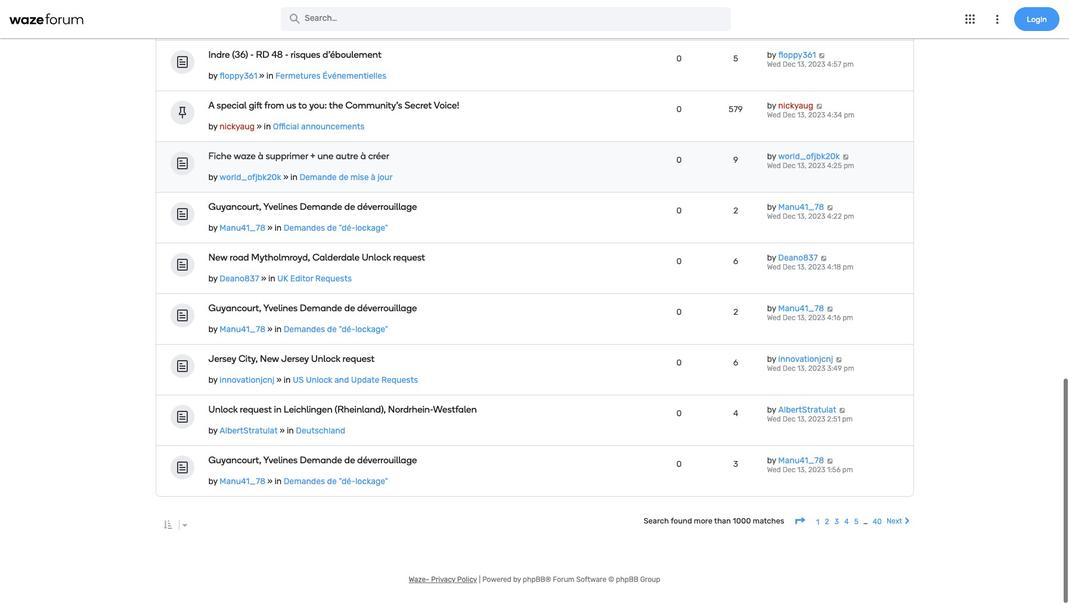 Task type: vqa. For each thing, say whether or not it's contained in the screenshot.


Task type: describe. For each thing, give the bounding box(es) containing it.
+
[[310, 151, 315, 162]]

©
[[609, 576, 614, 584]]

innovationjcnj for by innovationjcnj
[[779, 355, 833, 365]]

from
[[265, 100, 284, 111]]

wed for wed dec 13, 2023 3:49 pm
[[767, 365, 781, 373]]

pm for wed dec 13, 2023 4:16 pm
[[843, 314, 854, 322]]

"dé- up d'éboulement
[[336, 21, 352, 31]]

événementielles
[[323, 71, 387, 81]]

the
[[329, 100, 343, 111]]

go to last post image for 4:22
[[826, 205, 834, 211]]

us unlock and update requests link
[[293, 375, 418, 386]]

pm for wed dec 13, 2023 4:25 pm
[[844, 162, 855, 170]]

by manu41_78 » in demandes de "dé-lockage" for wed dec 13, 2023 4:22 pm
[[208, 223, 388, 233]]

wed dec 13, 2023 3:49 pm
[[767, 365, 855, 373]]

fiche
[[208, 151, 232, 162]]

de down deutschland link
[[327, 477, 337, 487]]

» up rd at the top
[[265, 21, 270, 31]]

3 button
[[834, 517, 840, 527]]

579
[[729, 105, 743, 115]]

new road mytholmroyd, calderdale unlock request link
[[208, 252, 567, 263]]

1 vertical spatial new
[[260, 353, 279, 365]]

world_ofjbk20k link for by world_ofjbk20k
[[779, 152, 840, 162]]

de left mise
[[339, 173, 349, 183]]

official announcements link
[[273, 122, 365, 132]]

deano837 link for by deano837 » in uk editor requests
[[220, 274, 259, 284]]

albertstratulat link for by albertstratulat » in deutschland
[[220, 426, 278, 436]]

uk editor requests link
[[277, 274, 352, 284]]

4:16
[[828, 314, 841, 322]]

by manu41_78 for wed dec 13, 2023 4:22 pm
[[767, 202, 824, 213]]

waze- privacy policy | powered by phpbb® forum software © phpbb group
[[409, 576, 661, 584]]

2 inside 1 2 3 4 5 … 40
[[825, 517, 829, 526]]

de up calderdale
[[327, 223, 337, 233]]

world_ofjbk20k for by world_ofjbk20k
[[779, 152, 840, 162]]

unlock up by albertstratulat » in deutschland
[[208, 404, 238, 415]]

you:
[[309, 100, 327, 111]]

request for new road mytholmroyd, calderdale unlock request
[[393, 252, 425, 263]]

pm for wed dec 13, 2023 4:34 pm
[[844, 111, 855, 120]]

guyancourt, yvelines demande de déverrouillage link for wed dec 13, 2023 4:16 pm
[[208, 303, 567, 314]]

world_ofjbk20k link for by world_ofjbk20k » in demande de mise à jour
[[220, 173, 281, 183]]

mise
[[351, 173, 369, 183]]

mytholmroyd,
[[251, 252, 310, 263]]

2 for wed dec 13, 2023 4:16 pm
[[734, 307, 738, 318]]

0 for wed dec 13, 2023 1:56 pm
[[677, 460, 682, 470]]

pm for wed dec 13, 2023 4:22 pm
[[844, 213, 855, 221]]

48
[[272, 49, 283, 60]]

demandes up risques
[[281, 21, 322, 31]]

pm for wed dec 13, 2023 1:56 pm
[[843, 466, 853, 474]]

0 vertical spatial 3
[[734, 460, 739, 470]]

5 inside 1 2 3 4 5 … 40
[[855, 517, 859, 526]]

sort down image
[[180, 520, 190, 528]]

jersey city, new jersey unlock request
[[208, 353, 375, 365]]

unlock up by innovationjcnj » in us unlock and update requests
[[311, 353, 341, 365]]

2023 for 3:49
[[808, 365, 826, 373]]

1:56
[[828, 466, 841, 474]]

2023 for 4:25
[[808, 162, 826, 170]]

go to last post image for guyancourt, yvelines demande de déverrouillage
[[826, 458, 834, 464]]

créer
[[368, 151, 389, 162]]

1 2 3 4 5 … 40
[[816, 517, 882, 527]]

1 - from the left
[[250, 49, 254, 60]]

more
[[694, 517, 713, 526]]

2023 for 1:56
[[808, 466, 826, 474]]

floppy361 for by floppy361
[[779, 50, 816, 60]]

13, for 4:22
[[798, 213, 807, 221]]

yvelines for wed dec 13, 2023 4:22 pm
[[263, 201, 298, 213]]

a special gift from us to you: the community's secret voice! link
[[208, 100, 567, 111]]

de up d'éboulement
[[324, 21, 334, 31]]

waze- privacy policy link
[[409, 576, 477, 584]]

demandes de "dé-lockage" link for wed dec 13, 2023 1:56 pm
[[284, 477, 388, 487]]

nickyaug link for by nickyaug » in official announcements
[[220, 122, 255, 132]]

jersey city, new jersey unlock request link
[[208, 353, 567, 365]]

dec for wed dec 13, 2023 4:25 pm
[[783, 162, 796, 170]]

0 vertical spatial new
[[208, 252, 228, 263]]

supprimer
[[266, 151, 308, 162]]

by innovationjcnj » in us unlock and update requests
[[208, 375, 418, 386]]

in for wed dec 13, 2023 4:25 pm
[[291, 173, 298, 183]]

calderdale
[[312, 252, 360, 263]]

2 button
[[825, 517, 830, 527]]

4:34
[[828, 111, 843, 120]]

main content containing indre (36) - rd 48 - risques d'éboulement
[[155, 0, 914, 538]]

westfalen
[[433, 404, 477, 415]]

de up the jersey city, new jersey unlock request
[[327, 325, 337, 335]]

demande for wed dec 13, 2023 4:16 pm
[[300, 303, 342, 314]]

deutschland link
[[296, 426, 345, 436]]

search found more than 1000 matches
[[644, 517, 786, 526]]

…
[[864, 518, 868, 526]]

jour
[[378, 173, 393, 183]]

innovationjcnj for by innovationjcnj » in us unlock and update requests
[[220, 375, 275, 386]]

2023 for 4:22
[[808, 213, 826, 221]]

unlock right the us in the left bottom of the page
[[306, 375, 333, 386]]

waze
[[234, 151, 256, 162]]

by deano837
[[767, 253, 818, 263]]

4 button
[[844, 517, 850, 527]]

nickyaug for by nickyaug » in official announcements
[[220, 122, 255, 132]]

wed for wed dec 13, 2023 4:16 pm
[[767, 314, 781, 322]]

wed dec 13, 2023 4:25 pm
[[767, 162, 855, 170]]

by innovationjcnj
[[767, 355, 833, 365]]

demandes de "dé-lockage" link for wed dec 13, 2023 4:22 pm
[[284, 223, 388, 233]]

de down deutschland
[[344, 455, 355, 466]]

lockage" for wed dec 13, 2023 1:56 pm
[[355, 477, 388, 487]]

13, for 4:16
[[798, 314, 807, 322]]

|
[[479, 576, 481, 584]]

gift
[[249, 100, 262, 111]]

by manu41_78 » in demandes de "dé-lockage" for wed dec 13, 2023 1:56 pm
[[208, 477, 388, 487]]

40
[[873, 517, 882, 526]]

guyancourt, yvelines demande de déverrouillage for wed dec 13, 2023 4:22 pm
[[208, 201, 417, 213]]

indre (36) - rd 48 - risques d'éboulement link
[[208, 49, 567, 60]]

next
[[887, 517, 903, 526]]

» for wed dec 13, 2023 2:51 pm
[[280, 426, 285, 436]]

indre
[[208, 49, 230, 60]]

unlock request in leichlingen (rheinland), nordrhein-westfalen link
[[208, 404, 567, 415]]

in for wed dec 13, 2023 4:34 pm
[[264, 122, 271, 132]]

innovationjcnj link for by innovationjcnj
[[779, 355, 833, 365]]

» for wed dec 13, 2023 3:49 pm
[[277, 375, 282, 386]]

in for wed dec 13, 2023 4:18 pm
[[268, 274, 275, 284]]

in for wed dec 13, 2023 4:22 pm
[[275, 223, 282, 233]]

1 horizontal spatial requests
[[382, 375, 418, 386]]

by manu41_78 » in demandes de "dé-lockage" for wed dec 13, 2023 4:16 pm
[[208, 325, 388, 335]]

fermetures
[[276, 71, 321, 81]]

1 demande from the top
[[300, 173, 337, 183]]

waze-
[[409, 576, 429, 584]]

leichlingen
[[284, 404, 333, 415]]

go to last post image for 4:18
[[820, 256, 828, 261]]

by floppy361 » in fermetures événementielles
[[208, 71, 387, 81]]

wed dec 13, 2023 4:34 pm
[[767, 111, 855, 120]]

lockage" for wed dec 13, 2023 4:16 pm
[[355, 325, 388, 335]]

guyancourt, yvelines demande de déverrouillage link for wed dec 13, 2023 1:56 pm
[[208, 455, 567, 466]]

a
[[208, 100, 215, 111]]

announcements
[[301, 122, 365, 132]]

guyancourt, for wed dec 13, 2023 1:56 pm
[[208, 455, 261, 466]]

policy
[[457, 576, 477, 584]]

fiche waze à supprimer + une autre à créer
[[208, 151, 389, 162]]

wed for wed dec 13, 2023 4:22 pm
[[767, 213, 781, 221]]

5 button
[[854, 517, 859, 527]]

2023 for 2:51
[[808, 415, 826, 424]]

us
[[287, 100, 296, 111]]

(rheinland),
[[335, 404, 386, 415]]

in up by albertstratulat » in deutschland
[[274, 404, 282, 415]]

4:22
[[828, 213, 842, 221]]

wed dec 13, 2023 4:16 pm
[[767, 314, 854, 322]]

risques
[[291, 49, 321, 60]]

by world_ofjbk20k
[[767, 152, 840, 162]]

lockage" for wed dec 13, 2023 4:22 pm
[[355, 223, 388, 233]]

unlock right calderdale
[[362, 252, 391, 263]]

13, for 1:56
[[798, 466, 807, 474]]

à for +
[[361, 151, 366, 162]]

wed dec 13, 2023 2:51 pm
[[767, 415, 853, 424]]

in up 48 on the top left of page
[[272, 21, 279, 31]]

uk
[[277, 274, 288, 284]]

à for demande
[[371, 173, 376, 183]]

dec for wed dec 13, 2023 3:49 pm
[[783, 365, 796, 373]]

albertstratulat link for by albertstratulat
[[779, 405, 837, 415]]

request for jersey city, new jersey unlock request
[[343, 353, 375, 365]]

indre (36) - rd 48 - risques d'éboulement
[[208, 49, 382, 60]]

pm for wed dec 13, 2023 4:57 pm
[[843, 60, 854, 69]]

phpbb
[[616, 576, 639, 584]]

privacy
[[431, 576, 456, 584]]

phpbb®
[[523, 576, 551, 584]]

floppy361 link for by floppy361
[[779, 50, 816, 60]]

guyancourt, yvelines demande de déverrouillage for wed dec 13, 2023 4:16 pm
[[208, 303, 417, 314]]

0 for wed dec 13, 2023 3:49 pm
[[677, 358, 682, 368]]

40 button
[[872, 517, 883, 527]]



Task type: locate. For each thing, give the bounding box(es) containing it.
world_ofjbk20k link down wed dec 13, 2023 4:34 pm
[[779, 152, 840, 162]]

yvelines down by world_ofjbk20k » in demande de mise à jour
[[263, 201, 298, 213]]

community's
[[345, 100, 403, 111]]

7 0 from the top
[[677, 307, 682, 318]]

» left the us in the left bottom of the page
[[277, 375, 282, 386]]

2 guyancourt, from the top
[[208, 303, 261, 314]]

2 vertical spatial yvelines
[[263, 455, 298, 466]]

guyancourt, yvelines demande de déverrouillage link down 'jour'
[[208, 201, 567, 213]]

wed dec 13, 2023 1:56 pm
[[767, 466, 853, 474]]

nickyaug link down the special at the top
[[220, 122, 255, 132]]

deano837 for by deano837 » in uk editor requests
[[220, 274, 259, 284]]

fermetures événementielles link
[[276, 71, 387, 81]]

dec up by deano837
[[783, 213, 796, 221]]

6 for new road mytholmroyd, calderdale unlock request
[[734, 257, 739, 267]]

9 0 from the top
[[677, 409, 682, 419]]

à left créer
[[361, 151, 366, 162]]

manu41_78
[[779, 202, 824, 213], [220, 223, 265, 233], [779, 304, 824, 314], [220, 325, 265, 335], [779, 456, 824, 466], [220, 477, 265, 487]]

unlock
[[362, 252, 391, 263], [311, 353, 341, 365], [306, 375, 333, 386], [208, 404, 238, 415]]

2 vertical spatial guyancourt, yvelines demande de déverrouillage link
[[208, 455, 567, 466]]

1 vertical spatial by manu41_78 » in demandes de "dé-lockage"
[[208, 325, 388, 335]]

0 horizontal spatial request
[[240, 404, 272, 415]]

1 déverrouillage from the top
[[357, 201, 417, 213]]

13, left 1:56
[[798, 466, 807, 474]]

group
[[640, 576, 661, 584]]

demandes de "dé-lockage" link down deutschland link
[[284, 477, 388, 487]]

1 horizontal spatial à
[[361, 151, 366, 162]]

1 vertical spatial innovationjcnj link
[[220, 375, 275, 386]]

3 guyancourt, yvelines demande de déverrouillage link from the top
[[208, 455, 567, 466]]

1 vertical spatial yvelines
[[263, 303, 298, 314]]

demandes de "dé-lockage" link up calderdale
[[284, 223, 388, 233]]

innovationjcnj
[[779, 355, 833, 365], [220, 375, 275, 386]]

6 dec from the top
[[783, 314, 796, 322]]

2 guyancourt, yvelines demande de déverrouillage link from the top
[[208, 303, 567, 314]]

demande down by world_ofjbk20k » in demande de mise à jour
[[300, 201, 342, 213]]

pm right 4:25
[[844, 162, 855, 170]]

0 horizontal spatial 4
[[733, 409, 739, 419]]

guyancourt, yvelines demande de déverrouillage link
[[208, 201, 567, 213], [208, 303, 567, 314], [208, 455, 567, 466]]

guyancourt, yvelines demande de déverrouillage link for wed dec 13, 2023 4:22 pm
[[208, 201, 567, 213]]

2 horizontal spatial à
[[371, 173, 376, 183]]

de
[[324, 21, 334, 31], [339, 173, 349, 183], [344, 201, 355, 213], [327, 223, 337, 233], [344, 303, 355, 314], [327, 325, 337, 335], [344, 455, 355, 466], [327, 477, 337, 487]]

guyancourt,
[[208, 201, 261, 213], [208, 303, 261, 314], [208, 455, 261, 466]]

2 13, from the top
[[798, 111, 807, 120]]

0 vertical spatial albertstratulat
[[779, 405, 837, 415]]

go to last post image for 4:25
[[842, 154, 850, 160]]

new left road
[[208, 252, 228, 263]]

1 vertical spatial innovationjcnj
[[220, 375, 275, 386]]

6 13, from the top
[[798, 314, 807, 322]]

0 vertical spatial yvelines
[[263, 201, 298, 213]]

0 horizontal spatial floppy361 link
[[220, 71, 257, 81]]

1 by manu41_78 » in demandes de "dé-lockage" from the top
[[208, 223, 388, 233]]

0 vertical spatial request
[[393, 252, 425, 263]]

1 vertical spatial by manu41_78
[[767, 304, 824, 314]]

1 0 from the top
[[677, 3, 682, 13]]

2 0 from the top
[[677, 54, 682, 64]]

sort amount asc image
[[163, 521, 173, 529]]

secret
[[405, 100, 432, 111]]

0 horizontal spatial deano837 link
[[220, 274, 259, 284]]

» down rd at the top
[[259, 71, 264, 81]]

in for wed dec 13, 2023 3:49 pm
[[284, 375, 291, 386]]

1 horizontal spatial 1
[[816, 518, 820, 527]]

» for wed dec 13, 2023 4:16 pm
[[268, 325, 273, 335]]

4
[[733, 409, 739, 419], [845, 517, 849, 526]]

1 horizontal spatial 3
[[835, 517, 839, 526]]

1 vertical spatial 4
[[845, 517, 849, 526]]

5 0 from the top
[[677, 206, 682, 216]]

1 horizontal spatial jersey
[[281, 353, 309, 365]]

0 vertical spatial floppy361
[[779, 50, 816, 60]]

demandes de "dé-lockage" link for wed dec 13, 2023 4:16 pm
[[284, 325, 388, 335]]

lockage"
[[352, 21, 385, 31], [355, 223, 388, 233], [355, 325, 388, 335], [355, 477, 388, 487]]

3 2023 from the top
[[808, 162, 826, 170]]

2
[[734, 206, 738, 216], [734, 307, 738, 318], [825, 517, 829, 526]]

3 by manu41_78 from the top
[[767, 456, 824, 466]]

0 horizontal spatial innovationjcnj
[[220, 375, 275, 386]]

1 vertical spatial 1
[[816, 518, 820, 527]]

demande for wed dec 13, 2023 4:22 pm
[[300, 201, 342, 213]]

0 horizontal spatial 3
[[734, 460, 739, 470]]

dec left 1:56
[[783, 466, 796, 474]]

"dé- for wed dec 13, 2023 1:56 pm
[[339, 477, 355, 487]]

4:25
[[828, 162, 842, 170]]

found
[[671, 517, 692, 526]]

» in demandes de "dé-lockage"
[[263, 21, 385, 31]]

floppy361 link left 4:57
[[779, 50, 816, 60]]

albertstratulat for by albertstratulat » in deutschland
[[220, 426, 278, 436]]

new right city, on the bottom of page
[[260, 353, 279, 365]]

floppy361 link down (36) in the top left of the page
[[220, 71, 257, 81]]

in for wed dec 13, 2023 4:16 pm
[[275, 325, 282, 335]]

-
[[250, 49, 254, 60], [285, 49, 289, 60]]

2023 left 4:18
[[808, 263, 826, 272]]

voice!
[[434, 100, 460, 111]]

3
[[734, 460, 739, 470], [835, 517, 839, 526]]

5 up 579
[[734, 54, 739, 64]]

1 6 from the top
[[734, 257, 739, 267]]

13, left 4:57
[[798, 60, 807, 69]]

by manu41_78 » in demandes de "dé-lockage" up mytholmroyd, on the left of the page
[[208, 223, 388, 233]]

2023 left 2:51
[[808, 415, 826, 424]]

1 vertical spatial deano837 link
[[220, 274, 259, 284]]

go to last post image up 2:51
[[839, 408, 846, 414]]

0 horizontal spatial à
[[258, 151, 264, 162]]

1 horizontal spatial go to last post image
[[826, 458, 834, 464]]

4 0 from the top
[[677, 155, 682, 165]]

0 horizontal spatial requests
[[315, 274, 352, 284]]

guyancourt, down road
[[208, 303, 261, 314]]

13, left 4:16
[[798, 314, 807, 322]]

2023
[[808, 60, 826, 69], [808, 111, 826, 120], [808, 162, 826, 170], [808, 213, 826, 221], [808, 263, 826, 272], [808, 314, 826, 322], [808, 365, 826, 373], [808, 415, 826, 424], [808, 466, 826, 474]]

update
[[351, 375, 380, 386]]

world_ofjbk20k down wed dec 13, 2023 4:34 pm
[[779, 152, 840, 162]]

8 0 from the top
[[677, 358, 682, 368]]

3 inside 1 2 3 4 5 … 40
[[835, 517, 839, 526]]

13, left 2:51
[[798, 415, 807, 424]]

6 2023 from the top
[[808, 314, 826, 322]]

2023 for 4:34
[[808, 111, 826, 120]]

2023 left 4:57
[[808, 60, 826, 69]]

» for wed dec 13, 2023 4:57 pm
[[259, 71, 264, 81]]

13, for 4:34
[[798, 111, 807, 120]]

9 2023 from the top
[[808, 466, 826, 474]]

13, left 4:22
[[798, 213, 807, 221]]

2023 left 4:22
[[808, 213, 826, 221]]

3 right 2 button
[[835, 517, 839, 526]]

2 - from the left
[[285, 49, 289, 60]]

demandes for wed dec 13, 2023 4:22 pm
[[284, 223, 325, 233]]

yvelines down by deano837 » in uk editor requests
[[263, 303, 298, 314]]

0 horizontal spatial nickyaug link
[[220, 122, 255, 132]]

a special gift from us to you: the community's secret voice!
[[208, 100, 460, 111]]

in for wed dec 13, 2023 4:57 pm
[[266, 71, 274, 81]]

à right waze
[[258, 151, 264, 162]]

1 vertical spatial 6
[[734, 358, 739, 368]]

jersey
[[208, 353, 236, 365], [281, 353, 309, 365]]

déverrouillage down 'jour'
[[357, 201, 417, 213]]

1 dec from the top
[[783, 60, 796, 69]]

5 left …
[[855, 517, 859, 526]]

by manu41_78 » in demandes de "dé-lockage" up the jersey city, new jersey unlock request
[[208, 325, 388, 335]]

forum
[[553, 576, 575, 584]]

» for wed dec 13, 2023 4:22 pm
[[268, 223, 273, 233]]

1 guyancourt, yvelines demande de déverrouillage link from the top
[[208, 201, 567, 213]]

3:49
[[828, 365, 842, 373]]

by manu41_78 left 4:22
[[767, 202, 824, 213]]

deano837 link for by deano837
[[779, 253, 818, 263]]

1 2023 from the top
[[808, 60, 826, 69]]

3 yvelines from the top
[[263, 455, 298, 466]]

2 vertical spatial request
[[240, 404, 272, 415]]

0 horizontal spatial albertstratulat
[[220, 426, 278, 436]]

1 horizontal spatial new
[[260, 353, 279, 365]]

» up mytholmroyd, on the left of the page
[[268, 223, 273, 233]]

0 horizontal spatial 5
[[734, 54, 739, 64]]

1 vertical spatial world_ofjbk20k
[[220, 173, 281, 183]]

guyancourt, for wed dec 13, 2023 4:22 pm
[[208, 201, 261, 213]]

deano837
[[779, 253, 818, 263], [220, 274, 259, 284]]

0 vertical spatial 1
[[734, 3, 738, 13]]

0 vertical spatial go to last post image
[[816, 103, 823, 109]]

by albertstratulat » in deutschland
[[208, 426, 345, 436]]

2 vertical spatial by manu41_78 » in demandes de "dé-lockage"
[[208, 477, 388, 487]]

1 for 1
[[734, 3, 738, 13]]

demande down the uk editor requests link
[[300, 303, 342, 314]]

demandes for wed dec 13, 2023 1:56 pm
[[284, 477, 325, 487]]

requests
[[315, 274, 352, 284], [382, 375, 418, 386]]

1 13, from the top
[[798, 60, 807, 69]]

3 13, from the top
[[798, 162, 807, 170]]

d'éboulement
[[323, 49, 382, 60]]

une
[[318, 151, 334, 162]]

1
[[734, 3, 738, 13], [816, 518, 820, 527]]

deano837 link left 4:18
[[779, 253, 818, 263]]

1 vertical spatial go to last post image
[[826, 458, 834, 464]]

wed for wed dec 13, 2023 4:34 pm
[[767, 111, 781, 120]]

by manu41_78 for wed dec 13, 2023 1:56 pm
[[767, 456, 824, 466]]

13, left 4:34
[[798, 111, 807, 120]]

3 guyancourt, yvelines demande de déverrouillage from the top
[[208, 455, 417, 466]]

10 0 from the top
[[677, 460, 682, 470]]

0 horizontal spatial world_ofjbk20k
[[220, 173, 281, 183]]

1 vertical spatial floppy361 link
[[220, 71, 257, 81]]

dec up by innovationjcnj
[[783, 314, 796, 322]]

13, for 2:51
[[798, 415, 807, 424]]

3 wed from the top
[[767, 162, 781, 170]]

0 horizontal spatial go to last post image
[[816, 103, 823, 109]]

deano837 link down road
[[220, 274, 259, 284]]

0 for wed dec 13, 2023 4:34 pm
[[677, 105, 682, 115]]

guyancourt, up road
[[208, 201, 261, 213]]

4 13, from the top
[[798, 213, 807, 221]]

wed dec 13, 2023 4:22 pm
[[767, 213, 855, 221]]

powered
[[482, 576, 512, 584]]

nickyaug left 4:34
[[779, 101, 814, 111]]

1 jersey from the left
[[208, 353, 236, 365]]

pm right 4:16
[[843, 314, 854, 322]]

nickyaug for by nickyaug
[[779, 101, 814, 111]]

city,
[[239, 353, 258, 365]]

dec up by world_ofjbk20k
[[783, 111, 796, 120]]

by manu41_78 left 4:16
[[767, 304, 824, 314]]

world_ofjbk20k
[[779, 152, 840, 162], [220, 173, 281, 183]]

9 wed from the top
[[767, 466, 781, 474]]

de down the uk editor requests link
[[344, 303, 355, 314]]

go to last post image for 4:57
[[818, 53, 826, 59]]

guyancourt, yvelines demande de déverrouillage
[[208, 201, 417, 213], [208, 303, 417, 314], [208, 455, 417, 466]]

9
[[734, 155, 739, 165]]

5
[[734, 54, 739, 64], [855, 517, 859, 526]]

2023 left 3:49
[[808, 365, 826, 373]]

1 vertical spatial requests
[[382, 375, 418, 386]]

2:51
[[828, 415, 841, 424]]

guyancourt, yvelines demande de déverrouillage link down new road mytholmroyd, calderdale unlock request link
[[208, 303, 567, 314]]

1 inside 1 2 3 4 5 … 40
[[816, 518, 820, 527]]

1 horizontal spatial world_ofjbk20k
[[779, 152, 840, 162]]

2 guyancourt, yvelines demande de déverrouillage from the top
[[208, 303, 417, 314]]

0 for wed dec 13, 2023 4:25 pm
[[677, 155, 682, 165]]

by floppy361
[[767, 50, 816, 60]]

» down by albertstratulat » in deutschland
[[268, 477, 273, 487]]

9 13, from the top
[[798, 466, 807, 474]]

4 wed from the top
[[767, 213, 781, 221]]

0 vertical spatial innovationjcnj link
[[779, 355, 833, 365]]

in for wed dec 13, 2023 1:56 pm
[[275, 477, 282, 487]]

wed for wed dec 13, 2023 2:51 pm
[[767, 415, 781, 424]]

1 vertical spatial deano837
[[220, 274, 259, 284]]

dec left 2:51
[[783, 415, 796, 424]]

4 inside 1 2 3 4 5 … 40
[[845, 517, 849, 526]]

2 jersey from the left
[[281, 353, 309, 365]]

1 horizontal spatial 4
[[845, 517, 849, 526]]

1 horizontal spatial world_ofjbk20k link
[[779, 152, 840, 162]]

5 wed from the top
[[767, 263, 781, 272]]

2 for wed dec 13, 2023 4:22 pm
[[734, 206, 738, 216]]

guyancourt, for wed dec 13, 2023 4:16 pm
[[208, 303, 261, 314]]

2 2023 from the top
[[808, 111, 826, 120]]

4 dec from the top
[[783, 213, 796, 221]]

2023 for 4:57
[[808, 60, 826, 69]]

1 by manu41_78 from the top
[[767, 202, 824, 213]]

1 vertical spatial world_ofjbk20k link
[[220, 173, 281, 183]]

by deano837 » in uk editor requests
[[208, 274, 352, 284]]

0 horizontal spatial deano837
[[220, 274, 259, 284]]

2 by manu41_78 from the top
[[767, 304, 824, 314]]

8 dec from the top
[[783, 415, 796, 424]]

» for wed dec 13, 2023 4:18 pm
[[261, 274, 266, 284]]

0 vertical spatial by manu41_78 » in demandes de "dé-lockage"
[[208, 223, 388, 233]]

demande for wed dec 13, 2023 1:56 pm
[[300, 455, 342, 466]]

2 vertical spatial guyancourt,
[[208, 455, 261, 466]]

(36)
[[232, 49, 248, 60]]

nickyaug down the special at the top
[[220, 122, 255, 132]]

1 horizontal spatial 5
[[855, 517, 859, 526]]

in left official
[[264, 122, 271, 132]]

1 horizontal spatial nickyaug link
[[779, 101, 814, 111]]

2 6 from the top
[[734, 358, 739, 368]]

1 wed from the top
[[767, 60, 781, 69]]

0 vertical spatial guyancourt,
[[208, 201, 261, 213]]

jersey up the us in the left bottom of the page
[[281, 353, 309, 365]]

1 vertical spatial nickyaug link
[[220, 122, 255, 132]]

floppy361 for by floppy361 » in fermetures événementielles
[[220, 71, 257, 81]]

4 2023 from the top
[[808, 213, 826, 221]]

1 for 1 2 3 4 5 … 40
[[816, 518, 820, 527]]

pm for wed dec 13, 2023 4:18 pm
[[843, 263, 854, 272]]

search
[[644, 517, 669, 526]]

dec up 'by albertstratulat'
[[783, 365, 796, 373]]

8 wed from the top
[[767, 415, 781, 424]]

1 horizontal spatial nickyaug
[[779, 101, 814, 111]]

autre
[[336, 151, 358, 162]]

3 by manu41_78 » in demandes de "dé-lockage" from the top
[[208, 477, 388, 487]]

0 vertical spatial requests
[[315, 274, 352, 284]]

2 wed from the top
[[767, 111, 781, 120]]

» down supprimer
[[283, 173, 288, 183]]

chevron right image
[[903, 518, 913, 525]]

0 horizontal spatial nickyaug
[[220, 122, 255, 132]]

dec left 4:18
[[783, 263, 796, 272]]

jersey left city, on the bottom of page
[[208, 353, 236, 365]]

0 horizontal spatial 1
[[734, 3, 738, 13]]

0 horizontal spatial jersey
[[208, 353, 236, 365]]

go to last post image
[[816, 103, 823, 109], [826, 458, 834, 464]]

2023 left 4:16
[[808, 314, 826, 322]]

13,
[[798, 60, 807, 69], [798, 111, 807, 120], [798, 162, 807, 170], [798, 213, 807, 221], [798, 263, 807, 272], [798, 314, 807, 322], [798, 365, 807, 373], [798, 415, 807, 424], [798, 466, 807, 474]]

1 guyancourt, from the top
[[208, 201, 261, 213]]

à left 'jour'
[[371, 173, 376, 183]]

go to last post image up 4:18
[[820, 256, 828, 261]]

official
[[273, 122, 299, 132]]

0 vertical spatial deano837 link
[[779, 253, 818, 263]]

0 horizontal spatial albertstratulat link
[[220, 426, 278, 436]]

wed dec 13, 2023 4:57 pm
[[767, 60, 854, 69]]

3 dec from the top
[[783, 162, 796, 170]]

nickyaug link left 4:34
[[779, 101, 814, 111]]

albertstratulat for by albertstratulat
[[779, 405, 837, 415]]

1 horizontal spatial albertstratulat link
[[779, 405, 837, 415]]

0 vertical spatial nickyaug
[[779, 101, 814, 111]]

0 vertical spatial 6
[[734, 257, 739, 267]]

0
[[677, 3, 682, 13], [677, 54, 682, 64], [677, 105, 682, 115], [677, 155, 682, 165], [677, 206, 682, 216], [677, 257, 682, 267], [677, 307, 682, 318], [677, 358, 682, 368], [677, 409, 682, 419], [677, 460, 682, 470]]

3 guyancourt, from the top
[[208, 455, 261, 466]]

by albertstratulat
[[767, 405, 837, 415]]

wed for wed dec 13, 2023 4:18 pm
[[767, 263, 781, 272]]

1 vertical spatial guyancourt, yvelines demande de déverrouillage link
[[208, 303, 567, 314]]

3 déverrouillage from the top
[[357, 455, 417, 466]]

by
[[767, 50, 777, 60], [208, 71, 218, 81], [767, 101, 777, 111], [208, 122, 218, 132], [767, 152, 777, 162], [208, 173, 218, 183], [767, 202, 777, 213], [208, 223, 218, 233], [767, 253, 777, 263], [208, 274, 218, 284], [767, 304, 777, 314], [208, 325, 218, 335], [767, 355, 777, 365], [208, 375, 218, 386], [767, 405, 777, 415], [208, 426, 218, 436], [767, 456, 777, 466], [208, 477, 218, 487], [513, 576, 521, 584]]

déverrouillage for wed dec 13, 2023 4:16 pm
[[357, 303, 417, 314]]

main content
[[155, 0, 914, 538]]

deutschland
[[296, 426, 345, 436]]

3 0 from the top
[[677, 105, 682, 115]]

1 guyancourt, yvelines demande de déverrouillage from the top
[[208, 201, 417, 213]]

0 vertical spatial déverrouillage
[[357, 201, 417, 213]]

13, for 4:57
[[798, 60, 807, 69]]

0 horizontal spatial world_ofjbk20k link
[[220, 173, 281, 183]]

in for wed dec 13, 2023 2:51 pm
[[287, 426, 294, 436]]

8 13, from the top
[[798, 415, 807, 424]]

pm right 2:51
[[842, 415, 853, 424]]

pm for wed dec 13, 2023 2:51 pm
[[842, 415, 853, 424]]

demandes de "dé-lockage" link up d'éboulement
[[281, 21, 385, 31]]

go to last post image up 3:49
[[835, 357, 843, 363]]

1 vertical spatial albertstratulat link
[[220, 426, 278, 436]]

guyancourt, yvelines demande de déverrouillage down deutschland link
[[208, 455, 417, 466]]

13, for 4:25
[[798, 162, 807, 170]]

world_ofjbk20k link down waze
[[220, 173, 281, 183]]

dec for wed dec 13, 2023 4:16 pm
[[783, 314, 796, 322]]

world_ofjbk20k down waze
[[220, 173, 281, 183]]

guyancourt, yvelines demande de déverrouillage down the uk editor requests link
[[208, 303, 417, 314]]

1 vertical spatial floppy361
[[220, 71, 257, 81]]

1 horizontal spatial -
[[285, 49, 289, 60]]

guyancourt, down by albertstratulat » in deutschland
[[208, 455, 261, 466]]

0 horizontal spatial new
[[208, 252, 228, 263]]

by manu41_78 for wed dec 13, 2023 4:16 pm
[[767, 304, 824, 314]]

fiche waze à supprimer + une autre à créer link
[[208, 151, 567, 162]]

6 wed from the top
[[767, 314, 781, 322]]

to
[[298, 100, 307, 111]]

5 dec from the top
[[783, 263, 796, 272]]

0 vertical spatial guyancourt, yvelines demande de déverrouillage link
[[208, 201, 567, 213]]

floppy361 left 4:57
[[779, 50, 816, 60]]

1 yvelines from the top
[[263, 201, 298, 213]]

1 vertical spatial request
[[343, 353, 375, 365]]

new
[[208, 252, 228, 263], [260, 353, 279, 365]]

floppy361 link for by floppy361 » in fermetures événementielles
[[220, 71, 257, 81]]

yvelines for wed dec 13, 2023 1:56 pm
[[263, 455, 298, 466]]

go to last post image for a special gift from us to you: the community's secret voice!
[[816, 103, 823, 109]]

0 vertical spatial nickyaug link
[[779, 101, 814, 111]]

go to last post image up wed dec 13, 2023 4:34 pm
[[816, 103, 823, 109]]

0 vertical spatial albertstratulat link
[[779, 405, 837, 415]]

13, for 3:49
[[798, 365, 807, 373]]

2 dec from the top
[[783, 111, 796, 120]]

unlock request in leichlingen (rheinland), nordrhein-westfalen
[[208, 404, 477, 415]]

1 vertical spatial 2
[[734, 307, 738, 318]]

6 for jersey city, new jersey unlock request
[[734, 358, 739, 368]]

matches
[[753, 517, 785, 526]]

1 horizontal spatial innovationjcnj
[[779, 355, 833, 365]]

2023 left 4:34
[[808, 111, 826, 120]]

deano837 left 4:18
[[779, 253, 818, 263]]

1 horizontal spatial deano837 link
[[779, 253, 818, 263]]

7 wed from the top
[[767, 365, 781, 373]]

0 vertical spatial guyancourt, yvelines demande de déverrouillage
[[208, 201, 417, 213]]

1 vertical spatial nickyaug
[[220, 122, 255, 132]]

0 vertical spatial 5
[[734, 54, 739, 64]]

6 0 from the top
[[677, 257, 682, 267]]

2 horizontal spatial request
[[393, 252, 425, 263]]

» for wed dec 13, 2023 1:56 pm
[[268, 477, 273, 487]]

» left uk
[[261, 274, 266, 284]]

5 2023 from the top
[[808, 263, 826, 272]]

0 vertical spatial by manu41_78
[[767, 202, 824, 213]]

déverrouillage for wed dec 13, 2023 4:22 pm
[[357, 201, 417, 213]]

go to last post image
[[818, 53, 826, 59], [842, 154, 850, 160], [826, 205, 834, 211], [820, 256, 828, 261], [826, 306, 834, 312], [835, 357, 843, 363], [839, 408, 846, 414]]

by manu41_78 left 1:56
[[767, 456, 824, 466]]

in
[[272, 21, 279, 31], [266, 71, 274, 81], [264, 122, 271, 132], [291, 173, 298, 183], [275, 223, 282, 233], [268, 274, 275, 284], [275, 325, 282, 335], [284, 375, 291, 386], [274, 404, 282, 415], [287, 426, 294, 436], [275, 477, 282, 487]]

0 vertical spatial innovationjcnj
[[779, 355, 833, 365]]

editor
[[290, 274, 313, 284]]

7 dec from the top
[[783, 365, 796, 373]]

5 13, from the top
[[798, 263, 807, 272]]

wed
[[767, 60, 781, 69], [767, 111, 781, 120], [767, 162, 781, 170], [767, 213, 781, 221], [767, 263, 781, 272], [767, 314, 781, 322], [767, 365, 781, 373], [767, 415, 781, 424], [767, 466, 781, 474]]

deano837 for by deano837
[[779, 253, 818, 263]]

0 vertical spatial 4
[[733, 409, 739, 419]]

0 vertical spatial 2
[[734, 206, 738, 216]]

1 horizontal spatial innovationjcnj link
[[779, 355, 833, 365]]

déverrouillage for wed dec 13, 2023 1:56 pm
[[357, 455, 417, 466]]

dec for wed dec 13, 2023 4:18 pm
[[783, 263, 796, 272]]

demandes up the jersey city, new jersey unlock request
[[284, 325, 325, 335]]

go to last post image up 4:16
[[826, 306, 834, 312]]

9 dec from the top
[[783, 466, 796, 474]]

7 2023 from the top
[[808, 365, 826, 373]]

special
[[217, 100, 247, 111]]

2023 left 4:25
[[808, 162, 826, 170]]

1 horizontal spatial request
[[343, 353, 375, 365]]

1 vertical spatial guyancourt,
[[208, 303, 261, 314]]

by nickyaug
[[767, 101, 814, 111]]

13, for 4:18
[[798, 263, 807, 272]]

world_ofjbk20k for by world_ofjbk20k » in demande de mise à jour
[[220, 173, 281, 183]]

2 yvelines from the top
[[263, 303, 298, 314]]

2023 for 4:18
[[808, 263, 826, 272]]

pm right 4:18
[[843, 263, 854, 272]]

2 déverrouillage from the top
[[357, 303, 417, 314]]

in up the jersey city, new jersey unlock request
[[275, 325, 282, 335]]

demande
[[300, 173, 337, 183], [300, 201, 342, 213], [300, 303, 342, 314], [300, 455, 342, 466]]

innovationjcnj link down "wed dec 13, 2023 4:16 pm"
[[779, 355, 833, 365]]

2 vertical spatial 2
[[825, 517, 829, 526]]

yvelines down by albertstratulat » in deutschland
[[263, 455, 298, 466]]

0 for wed dec 13, 2023 4:16 pm
[[677, 307, 682, 318]]

pm right 1:56
[[843, 466, 853, 474]]

3 demande from the top
[[300, 303, 342, 314]]

wed for wed dec 13, 2023 4:25 pm
[[767, 162, 781, 170]]

2 demande from the top
[[300, 201, 342, 213]]

4 demande from the top
[[300, 455, 342, 466]]

"dé- for wed dec 13, 2023 4:22 pm
[[339, 223, 355, 233]]

8 2023 from the top
[[808, 415, 826, 424]]

click to jump to page… image
[[793, 517, 806, 525]]

1 horizontal spatial floppy361
[[779, 50, 816, 60]]

1 horizontal spatial deano837
[[779, 253, 818, 263]]

4:18
[[828, 263, 841, 272]]

13, left 4:25
[[798, 162, 807, 170]]

2 by manu41_78 » in demandes de "dé-lockage" from the top
[[208, 325, 388, 335]]

nordrhein-
[[388, 404, 433, 415]]

0 horizontal spatial innovationjcnj link
[[220, 375, 275, 386]]

new road mytholmroyd, calderdale unlock request
[[208, 252, 425, 263]]

» for wed dec 13, 2023 4:34 pm
[[257, 122, 262, 132]]

manu41_78 link
[[779, 202, 824, 213], [220, 223, 265, 233], [779, 304, 824, 314], [220, 325, 265, 335], [779, 456, 824, 466], [220, 477, 265, 487]]

go to last post image for 2:51
[[839, 408, 846, 414]]

pm for wed dec 13, 2023 3:49 pm
[[844, 365, 855, 373]]

innovationjcnj link for by innovationjcnj » in us unlock and update requests
[[220, 375, 275, 386]]

than
[[714, 517, 731, 526]]

us
[[293, 375, 304, 386]]

0 vertical spatial world_ofjbk20k
[[779, 152, 840, 162]]

2 vertical spatial déverrouillage
[[357, 455, 417, 466]]

0 for wed dec 13, 2023 4:57 pm
[[677, 54, 682, 64]]

demande de mise à jour link
[[300, 173, 393, 183]]

7 13, from the top
[[798, 365, 807, 373]]

0 horizontal spatial floppy361
[[220, 71, 257, 81]]

de down 'demande de mise à jour' link on the top of page
[[344, 201, 355, 213]]

road
[[230, 252, 249, 263]]



